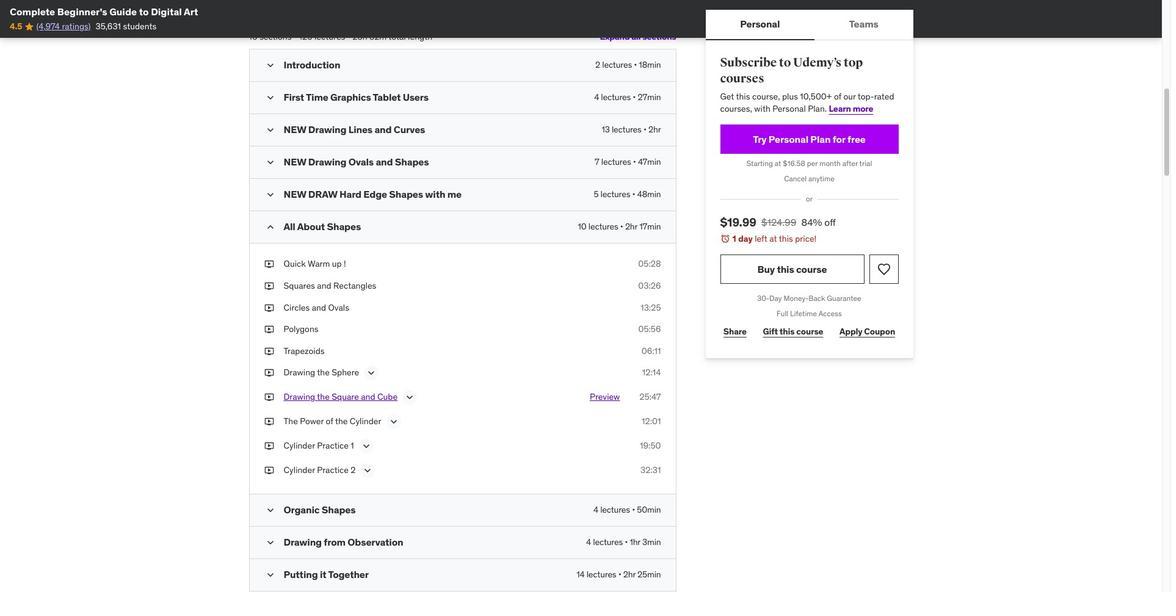 Task type: vqa. For each thing, say whether or not it's contained in the screenshot.


Task type: locate. For each thing, give the bounding box(es) containing it.
• left 50min
[[632, 505, 635, 516]]

16 sections • 126 lectures • 23h 32m total length
[[249, 31, 432, 42]]

small image
[[264, 60, 276, 72], [264, 92, 276, 104], [264, 124, 276, 136], [264, 189, 276, 201], [264, 221, 276, 234], [264, 537, 276, 549], [264, 569, 276, 582]]

2 vertical spatial cylinder
[[284, 465, 315, 476]]

sections
[[259, 31, 292, 42], [643, 31, 676, 42]]

0 vertical spatial to
[[139, 5, 149, 18]]

ovals for and
[[328, 302, 349, 313]]

1hr
[[630, 537, 640, 548]]

show lecture description image down cube
[[387, 416, 400, 428]]

show lecture description image for cylinder practice 1
[[360, 441, 372, 453]]

3 new from the top
[[284, 188, 306, 201]]

lectures for putting it together
[[587, 569, 616, 580]]

1 vertical spatial 4
[[594, 505, 598, 516]]

courses,
[[720, 103, 752, 114]]

show lecture description image for drawing the sphere
[[365, 367, 378, 379]]

this up "courses,"
[[736, 91, 750, 102]]

with inside get this course, plus 10,500+ of our top-rated courses, with personal plan.
[[754, 103, 771, 114]]

ovals for drawing
[[348, 156, 374, 168]]

84%
[[801, 216, 822, 229]]

2 down the expand
[[595, 60, 600, 71]]

the power of the cylinder
[[284, 416, 381, 427]]

to left udemy's
[[779, 55, 791, 70]]

1 vertical spatial the
[[317, 392, 330, 403]]

1 vertical spatial course
[[796, 326, 823, 337]]

this inside button
[[777, 263, 794, 275]]

show lecture description image down the power of the cylinder
[[360, 441, 372, 453]]

0 vertical spatial practice
[[317, 441, 349, 452]]

the
[[317, 367, 330, 378], [317, 392, 330, 403], [335, 416, 348, 427]]

2 vertical spatial 4
[[586, 537, 591, 548]]

personal up $16.58
[[769, 133, 809, 145]]

trapezoids
[[284, 346, 325, 357]]

day
[[738, 233, 753, 244]]

lectures left 27min at the top of page
[[601, 92, 631, 103]]

1 vertical spatial 1
[[351, 441, 354, 452]]

1 vertical spatial cylinder
[[284, 441, 315, 452]]

all
[[632, 31, 641, 42]]

lectures for introduction
[[602, 60, 632, 71]]

this right "buy"
[[777, 263, 794, 275]]

lectures for all about shapes
[[589, 221, 618, 232]]

or
[[806, 194, 813, 203]]

2 small image from the top
[[264, 505, 276, 517]]

and for square
[[361, 392, 375, 403]]

xsmall image left squares
[[264, 280, 274, 292]]

drawing for sphere
[[284, 367, 315, 378]]

buy this course button
[[720, 255, 864, 284]]

1 down the power of the cylinder
[[351, 441, 354, 452]]

1 vertical spatial show lecture description image
[[362, 465, 374, 477]]

xsmall image left polygons
[[264, 324, 274, 336]]

and for ovals
[[376, 156, 393, 168]]

0 vertical spatial personal
[[740, 18, 780, 30]]

xsmall image
[[264, 280, 274, 292], [264, 324, 274, 336], [264, 416, 274, 428], [264, 441, 274, 453], [264, 465, 274, 477]]

sections right 16
[[259, 31, 292, 42]]

ovals down "squares and rectangles" in the left top of the page
[[328, 302, 349, 313]]

quick warm up !
[[284, 259, 346, 270]]

1 right "alarm" icon
[[732, 233, 736, 244]]

• left 48min
[[632, 189, 635, 200]]

tab list containing personal
[[706, 10, 913, 40]]

show lecture description image
[[365, 367, 378, 379], [387, 416, 400, 428], [360, 441, 372, 453]]

(4,974
[[36, 21, 60, 32]]

ovals down lines
[[348, 156, 374, 168]]

with down course,
[[754, 103, 771, 114]]

xsmall image for quick warm up !
[[264, 259, 274, 271]]

access
[[819, 309, 842, 318]]

organic shapes
[[284, 504, 356, 516]]

2 vertical spatial the
[[335, 416, 348, 427]]

1 horizontal spatial 1
[[732, 233, 736, 244]]

47min
[[638, 157, 661, 168]]

0 horizontal spatial with
[[425, 188, 445, 201]]

1 small image from the top
[[264, 60, 276, 72]]

share button
[[720, 319, 750, 344]]

• for introduction
[[634, 60, 637, 71]]

2hr
[[649, 124, 661, 135], [625, 221, 638, 232], [623, 569, 636, 580]]

cylinder down the cylinder practice 1 at the bottom left of the page
[[284, 465, 315, 476]]

power
[[300, 416, 324, 427]]

•
[[294, 31, 297, 42], [347, 31, 350, 42], [634, 60, 637, 71], [633, 92, 636, 103], [644, 124, 647, 135], [633, 157, 636, 168], [632, 189, 635, 200], [620, 221, 623, 232], [632, 505, 635, 516], [625, 537, 628, 548], [618, 569, 621, 580]]

7 lectures • 47min
[[595, 157, 661, 168]]

udemy's
[[793, 55, 842, 70]]

the down drawing the square and cube button
[[335, 416, 348, 427]]

2 xsmall image from the top
[[264, 302, 274, 314]]

show lecture description image right sphere
[[365, 367, 378, 379]]

show lecture description image right cube
[[404, 392, 416, 404]]

tab list
[[706, 10, 913, 40]]

5 small image from the top
[[264, 221, 276, 234]]

1 horizontal spatial 2
[[595, 60, 600, 71]]

and left cube
[[361, 392, 375, 403]]

1 xsmall image from the top
[[264, 259, 274, 271]]

lectures down the expand
[[602, 60, 632, 71]]

• for all about shapes
[[620, 221, 623, 232]]

19:50
[[640, 441, 661, 452]]

plan
[[811, 133, 831, 145]]

this for gift
[[780, 326, 795, 337]]

0 vertical spatial with
[[754, 103, 771, 114]]

cylinder down the
[[284, 441, 315, 452]]

• left 126
[[294, 31, 297, 42]]

lectures right 5
[[601, 189, 630, 200]]

cylinder for cylinder practice 1
[[284, 441, 315, 452]]

shapes right edge
[[389, 188, 423, 201]]

1 vertical spatial at
[[770, 233, 777, 244]]

to inside subscribe to udemy's top courses
[[779, 55, 791, 70]]

3 xsmall image from the top
[[264, 416, 274, 428]]

4 lectures • 50min
[[594, 505, 661, 516]]

1 vertical spatial new
[[284, 156, 306, 168]]

xsmall image left the
[[264, 416, 274, 428]]

this right the gift
[[780, 326, 795, 337]]

drawing the sphere
[[284, 367, 359, 378]]

complete
[[10, 5, 55, 18]]

get this course, plus 10,500+ of our top-rated courses, with personal plan.
[[720, 91, 894, 114]]

and up edge
[[376, 156, 393, 168]]

1 vertical spatial practice
[[317, 465, 349, 476]]

course down lifetime
[[796, 326, 823, 337]]

it
[[320, 569, 326, 581]]

0 vertical spatial ovals
[[348, 156, 374, 168]]

free
[[848, 133, 866, 145]]

0 horizontal spatial show lecture description image
[[362, 465, 374, 477]]

0 vertical spatial small image
[[264, 157, 276, 169]]

0 vertical spatial show lecture description image
[[365, 367, 378, 379]]

and right lines
[[375, 124, 392, 136]]

small image for drawing from observation
[[264, 537, 276, 549]]

to up students
[[139, 5, 149, 18]]

3min
[[642, 537, 661, 548]]

2 vertical spatial personal
[[769, 133, 809, 145]]

subscribe to udemy's top courses
[[720, 55, 863, 86]]

4 for observation
[[586, 537, 591, 548]]

5 xsmall image from the top
[[264, 392, 274, 404]]

4 up 4 lectures • 1hr 3min
[[594, 505, 598, 516]]

4 up 14 lectures • 2hr 25min
[[586, 537, 591, 548]]

guarantee
[[827, 294, 861, 303]]

2hr for all about shapes
[[625, 221, 638, 232]]

13:25
[[641, 302, 661, 313]]

xsmall image for cylinder practice 2
[[264, 465, 274, 477]]

show lecture description image
[[404, 392, 416, 404], [362, 465, 374, 477]]

2 down the cylinder practice 1 at the bottom left of the page
[[351, 465, 356, 476]]

1 horizontal spatial show lecture description image
[[404, 392, 416, 404]]

0 horizontal spatial sections
[[259, 31, 292, 42]]

lines
[[348, 124, 373, 136]]

1 vertical spatial show lecture description image
[[387, 416, 400, 428]]

2 vertical spatial show lecture description image
[[360, 441, 372, 453]]

lectures right 126
[[314, 31, 345, 42]]

xsmall image for circles and ovals
[[264, 302, 274, 314]]

per
[[807, 159, 818, 168]]

drawing inside button
[[284, 392, 315, 403]]

for
[[833, 133, 846, 145]]

2hr left 17min
[[625, 221, 638, 232]]

plan.
[[808, 103, 827, 114]]

1 horizontal spatial with
[[754, 103, 771, 114]]

0 vertical spatial at
[[775, 159, 781, 168]]

0 vertical spatial cylinder
[[350, 416, 381, 427]]

4
[[594, 92, 599, 103], [594, 505, 598, 516], [586, 537, 591, 548]]

1 vertical spatial personal
[[773, 103, 806, 114]]

curves
[[394, 124, 425, 136]]

• for putting it together
[[618, 569, 621, 580]]

subscribe
[[720, 55, 777, 70]]

1 new from the top
[[284, 124, 306, 136]]

the inside button
[[317, 392, 330, 403]]

of inside get this course, plus 10,500+ of our top-rated courses, with personal plan.
[[834, 91, 842, 102]]

• left 27min at the top of page
[[633, 92, 636, 103]]

0 horizontal spatial 1
[[351, 441, 354, 452]]

starting at $16.58 per month after trial cancel anytime
[[747, 159, 872, 183]]

6 small image from the top
[[264, 537, 276, 549]]

1 vertical spatial of
[[326, 416, 333, 427]]

2 new from the top
[[284, 156, 306, 168]]

at right "left"
[[770, 233, 777, 244]]

our
[[844, 91, 856, 102]]

• left 47min
[[633, 157, 636, 168]]

practice
[[317, 441, 349, 452], [317, 465, 349, 476]]

personal
[[740, 18, 780, 30], [773, 103, 806, 114], [769, 133, 809, 145]]

drawing up the
[[284, 392, 315, 403]]

xsmall image left cylinder practice 2
[[264, 465, 274, 477]]

this for buy
[[777, 263, 794, 275]]

drawing the square and cube button
[[284, 392, 398, 406]]

this for get
[[736, 91, 750, 102]]

drawing left from
[[284, 536, 322, 549]]

1 horizontal spatial of
[[834, 91, 842, 102]]

practice down the power of the cylinder
[[317, 441, 349, 452]]

0 vertical spatial show lecture description image
[[404, 392, 416, 404]]

this inside get this course, plus 10,500+ of our top-rated courses, with personal plan.
[[736, 91, 750, 102]]

1 vertical spatial to
[[779, 55, 791, 70]]

1 horizontal spatial to
[[779, 55, 791, 70]]

• for drawing from observation
[[625, 537, 628, 548]]

drawing down trapezoids
[[284, 367, 315, 378]]

$124.99
[[761, 216, 797, 229]]

drawing for observation
[[284, 536, 322, 549]]

quick
[[284, 259, 306, 270]]

the for sphere
[[317, 367, 330, 378]]

xsmall image for trapezoids
[[264, 346, 274, 358]]

new for new drawing ovals and shapes
[[284, 156, 306, 168]]

course up back
[[796, 263, 827, 275]]

2hr up 47min
[[649, 124, 661, 135]]

all
[[284, 221, 295, 233]]

1 vertical spatial with
[[425, 188, 445, 201]]

up
[[332, 259, 342, 270]]

• left 17min
[[620, 221, 623, 232]]

small image for new
[[264, 157, 276, 169]]

putting
[[284, 569, 318, 581]]

7 small image from the top
[[264, 569, 276, 582]]

0 vertical spatial course
[[796, 263, 827, 275]]

price!
[[795, 233, 817, 244]]

and
[[375, 124, 392, 136], [376, 156, 393, 168], [317, 280, 331, 291], [312, 302, 326, 313], [361, 392, 375, 403]]

1 vertical spatial ovals
[[328, 302, 349, 313]]

personal down plus
[[773, 103, 806, 114]]

small image for putting it together
[[264, 569, 276, 582]]

1 vertical spatial 2
[[351, 465, 356, 476]]

0 vertical spatial 2
[[595, 60, 600, 71]]

at left $16.58
[[775, 159, 781, 168]]

• down 27min at the top of page
[[644, 124, 647, 135]]

1 small image from the top
[[264, 157, 276, 169]]

preview
[[590, 392, 620, 403]]

0 vertical spatial 4
[[594, 92, 599, 103]]

14 lectures • 2hr 25min
[[577, 569, 661, 580]]

1 vertical spatial small image
[[264, 505, 276, 517]]

xsmall image for cylinder practice 1
[[264, 441, 274, 453]]

lectures right 14
[[587, 569, 616, 580]]

with left me
[[425, 188, 445, 201]]

show lecture description image right cylinder practice 2
[[362, 465, 374, 477]]

new for new draw hard edge shapes with me
[[284, 188, 306, 201]]

guide
[[109, 5, 137, 18]]

4 down 2 lectures • 18min
[[594, 92, 599, 103]]

rated
[[874, 91, 894, 102]]

personal up "subscribe"
[[740, 18, 780, 30]]

05:28
[[638, 259, 661, 270]]

2 practice from the top
[[317, 465, 349, 476]]

cylinder for cylinder practice 2
[[284, 465, 315, 476]]

the left sphere
[[317, 367, 330, 378]]

0 horizontal spatial of
[[326, 416, 333, 427]]

and inside button
[[361, 392, 375, 403]]

xsmall image
[[264, 259, 274, 271], [264, 302, 274, 314], [264, 346, 274, 358], [264, 367, 274, 379], [264, 392, 274, 404]]

small image
[[264, 157, 276, 169], [264, 505, 276, 517]]

• left 23h 32m
[[347, 31, 350, 42]]

with
[[754, 103, 771, 114], [425, 188, 445, 201]]

3 small image from the top
[[264, 124, 276, 136]]

1 vertical spatial 2hr
[[625, 221, 638, 232]]

gift this course link
[[760, 319, 827, 344]]

2hr left 25min
[[623, 569, 636, 580]]

course inside button
[[796, 263, 827, 275]]

30-day money-back guarantee full lifetime access
[[757, 294, 861, 318]]

0 vertical spatial the
[[317, 367, 330, 378]]

of right power
[[326, 416, 333, 427]]

4 xsmall image from the top
[[264, 441, 274, 453]]

small image for new draw hard edge shapes with me
[[264, 189, 276, 201]]

32:31
[[641, 465, 661, 476]]

50min
[[637, 505, 661, 516]]

learn
[[829, 103, 851, 114]]

16
[[249, 31, 257, 42]]

0 vertical spatial new
[[284, 124, 306, 136]]

small image for new drawing lines and curves
[[264, 124, 276, 136]]

get
[[720, 91, 734, 102]]

2 vertical spatial 2hr
[[623, 569, 636, 580]]

learn more
[[829, 103, 873, 114]]

lectures up 4 lectures • 1hr 3min
[[600, 505, 630, 516]]

the left the square
[[317, 392, 330, 403]]

buy
[[758, 263, 775, 275]]

1 xsmall image from the top
[[264, 280, 274, 292]]

xsmall image left the cylinder practice 1 at the bottom left of the page
[[264, 441, 274, 453]]

lectures right 7
[[601, 157, 631, 168]]

0 vertical spatial 2hr
[[649, 124, 661, 135]]

5 xsmall image from the top
[[264, 465, 274, 477]]

0 vertical spatial of
[[834, 91, 842, 102]]

2 small image from the top
[[264, 92, 276, 104]]

• left the 1hr
[[625, 537, 628, 548]]

sections right all
[[643, 31, 676, 42]]

• left 25min
[[618, 569, 621, 580]]

lectures left the 1hr
[[593, 537, 623, 548]]

practice down the cylinder practice 1 at the bottom left of the page
[[317, 465, 349, 476]]

!
[[344, 259, 346, 270]]

4 small image from the top
[[264, 189, 276, 201]]

3 xsmall image from the top
[[264, 346, 274, 358]]

2 vertical spatial new
[[284, 188, 306, 201]]

xsmall image for the power of the cylinder
[[264, 416, 274, 428]]

lectures right 10
[[589, 221, 618, 232]]

cylinder down the square
[[350, 416, 381, 427]]

lectures right 13
[[612, 124, 642, 135]]

digital
[[151, 5, 182, 18]]

• left "18min"
[[634, 60, 637, 71]]

1 day left at this price!
[[732, 233, 817, 244]]

month
[[820, 159, 841, 168]]

of left our
[[834, 91, 842, 102]]

lectures for drawing from observation
[[593, 537, 623, 548]]

0 vertical spatial 1
[[732, 233, 736, 244]]

1 horizontal spatial sections
[[643, 31, 676, 42]]

1 practice from the top
[[317, 441, 349, 452]]

share
[[724, 326, 747, 337]]



Task type: describe. For each thing, give the bounding box(es) containing it.
organic
[[284, 504, 320, 516]]

course for buy this course
[[796, 263, 827, 275]]

10 lectures • 2hr 17min
[[578, 221, 661, 232]]

circles and ovals
[[284, 302, 349, 313]]

gift this course
[[763, 326, 823, 337]]

• for new draw hard edge shapes with me
[[632, 189, 635, 200]]

lifetime
[[790, 309, 817, 318]]

all about shapes
[[284, 221, 361, 233]]

about
[[297, 221, 325, 233]]

drawing left lines
[[308, 124, 346, 136]]

0 horizontal spatial to
[[139, 5, 149, 18]]

try personal plan for free
[[753, 133, 866, 145]]

apply coupon
[[840, 326, 895, 337]]

12:14
[[642, 367, 661, 378]]

23h 32m
[[353, 31, 387, 42]]

personal inside button
[[740, 18, 780, 30]]

circles
[[284, 302, 310, 313]]

observation
[[348, 536, 403, 549]]

teams button
[[815, 10, 913, 39]]

trial
[[860, 159, 872, 168]]

14
[[577, 569, 585, 580]]

plus
[[782, 91, 798, 102]]

shapes right about
[[327, 221, 361, 233]]

2hr for new drawing lines and curves
[[649, 124, 661, 135]]

• for first time graphics tablet users
[[633, 92, 636, 103]]

practice for 2
[[317, 465, 349, 476]]

sections inside "dropdown button"
[[643, 31, 676, 42]]

first
[[284, 91, 304, 103]]

try personal plan for free link
[[720, 125, 899, 154]]

money-
[[784, 294, 809, 303]]

at inside "starting at $16.58 per month after trial cancel anytime"
[[775, 159, 781, 168]]

anytime
[[809, 174, 835, 183]]

ratings)
[[62, 21, 91, 32]]

2 lectures • 18min
[[595, 60, 661, 71]]

cube
[[377, 392, 398, 403]]

show lecture description image for fifth xsmall image from the top of the page
[[404, 392, 416, 404]]

new draw hard edge shapes with me
[[284, 188, 462, 201]]

teams
[[849, 18, 879, 30]]

back
[[809, 294, 825, 303]]

graphics
[[330, 91, 371, 103]]

the for square
[[317, 392, 330, 403]]

starting
[[747, 159, 773, 168]]

drawing for square
[[284, 392, 315, 403]]

17min
[[639, 221, 661, 232]]

small image for introduction
[[264, 60, 276, 72]]

35,631 students
[[96, 21, 157, 32]]

and right the circles
[[312, 302, 326, 313]]

gift
[[763, 326, 778, 337]]

drawing up the draw
[[308, 156, 346, 168]]

new for new drawing lines and curves
[[284, 124, 306, 136]]

square
[[332, 392, 359, 403]]

• for new drawing ovals and shapes
[[633, 157, 636, 168]]

and down the warm
[[317, 280, 331, 291]]

apply coupon button
[[836, 319, 899, 344]]

personal button
[[706, 10, 815, 39]]

beginner's
[[57, 5, 107, 18]]

4.5
[[10, 21, 22, 32]]

left
[[755, 233, 768, 244]]

course for gift this course
[[796, 326, 823, 337]]

18min
[[639, 60, 661, 71]]

warm
[[308, 259, 330, 270]]

coupon
[[864, 326, 895, 337]]

126
[[299, 31, 312, 42]]

shapes down curves
[[395, 156, 429, 168]]

4 xsmall image from the top
[[264, 367, 274, 379]]

$19.99
[[720, 215, 756, 230]]

lectures for new drawing lines and curves
[[612, 124, 642, 135]]

lectures for organic shapes
[[600, 505, 630, 516]]

7
[[595, 157, 599, 168]]

• for new drawing lines and curves
[[644, 124, 647, 135]]

and for lines
[[375, 124, 392, 136]]

alarm image
[[720, 234, 730, 244]]

new drawing ovals and shapes
[[284, 156, 429, 168]]

add to wishlist image
[[877, 262, 891, 277]]

25min
[[638, 569, 661, 580]]

small image for organic
[[264, 505, 276, 517]]

2 xsmall image from the top
[[264, 324, 274, 336]]

cylinder practice 1
[[284, 441, 354, 452]]

05:56
[[638, 324, 661, 335]]

edge
[[364, 188, 387, 201]]

03:26
[[638, 280, 661, 291]]

48min
[[637, 189, 661, 200]]

small image for first time graphics tablet users
[[264, 92, 276, 104]]

shapes up from
[[322, 504, 356, 516]]

total
[[389, 31, 406, 42]]

show lecture description image for xsmall icon corresponding to cylinder practice 2
[[362, 465, 374, 477]]

2hr for putting it together
[[623, 569, 636, 580]]

show lecture description image for the power of the cylinder
[[387, 416, 400, 428]]

4 lectures • 27min
[[594, 92, 661, 103]]

rectangles
[[333, 280, 376, 291]]

(4,974 ratings)
[[36, 21, 91, 32]]

students
[[123, 21, 157, 32]]

13
[[602, 124, 610, 135]]

polygons
[[284, 324, 319, 335]]

courses
[[720, 71, 764, 86]]

cylinder practice 2
[[284, 465, 356, 476]]

drawing from observation
[[284, 536, 403, 549]]

0 horizontal spatial 2
[[351, 465, 356, 476]]

me
[[447, 188, 462, 201]]

13 lectures • 2hr
[[602, 124, 661, 135]]

expand all sections button
[[600, 25, 676, 49]]

more
[[853, 103, 873, 114]]

personal inside get this course, plus 10,500+ of our top-rated courses, with personal plan.
[[773, 103, 806, 114]]

putting it together
[[284, 569, 369, 581]]

• for organic shapes
[[632, 505, 635, 516]]

from
[[324, 536, 346, 549]]

lectures for first time graphics tablet users
[[601, 92, 631, 103]]

off
[[825, 216, 836, 229]]

drawing the square and cube
[[284, 392, 398, 403]]

4 for graphics
[[594, 92, 599, 103]]

10
[[578, 221, 587, 232]]

lectures for new drawing ovals and shapes
[[601, 157, 631, 168]]

practice for 1
[[317, 441, 349, 452]]

the
[[284, 416, 298, 427]]

lectures for new draw hard edge shapes with me
[[601, 189, 630, 200]]

cancel
[[784, 174, 807, 183]]

this down $124.99
[[779, 233, 793, 244]]

small image for all about shapes
[[264, 221, 276, 234]]

learn more link
[[829, 103, 873, 114]]

squares
[[284, 280, 315, 291]]



